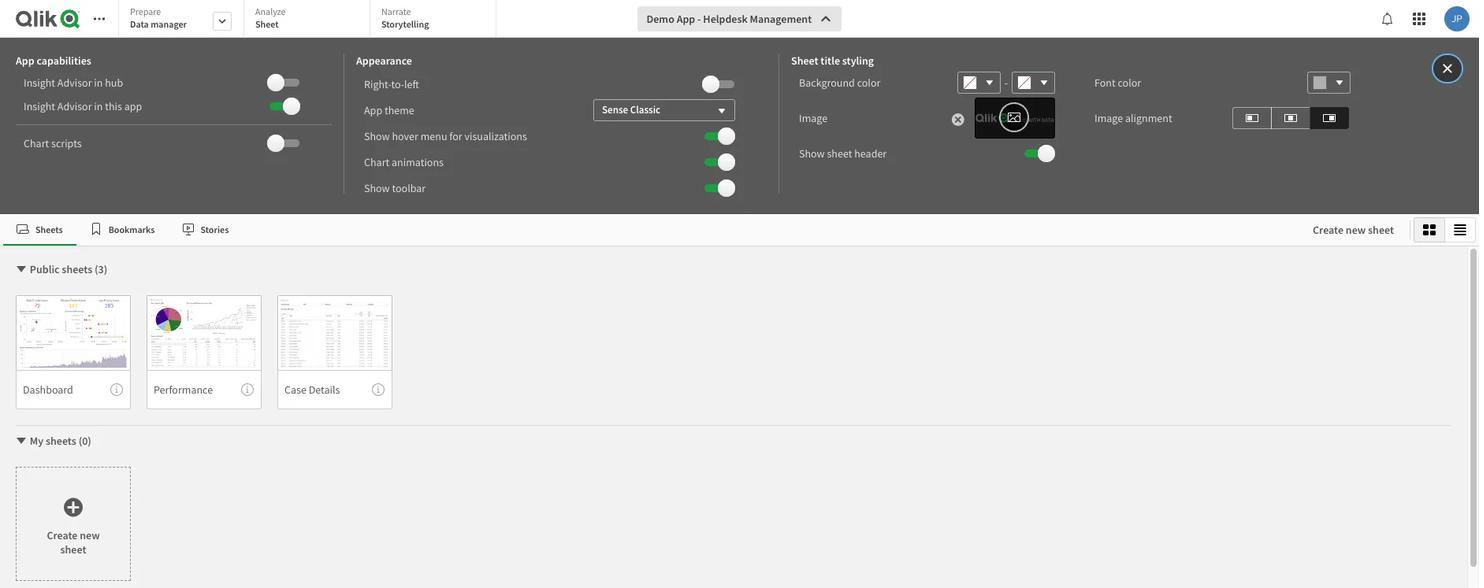 Task type: locate. For each thing, give the bounding box(es) containing it.
sheet left the title
[[791, 54, 819, 68]]

show left hover
[[364, 129, 390, 143]]

classic
[[630, 103, 661, 116]]

0 vertical spatial new
[[1346, 223, 1366, 237]]

0 horizontal spatial color
[[857, 76, 881, 90]]

1 vertical spatial create new sheet
[[47, 528, 100, 557]]

0 vertical spatial advisor
[[57, 76, 92, 90]]

create new sheet
[[1313, 223, 1394, 237], [47, 528, 100, 557]]

close app options image
[[1441, 59, 1455, 78]]

insight down the app capabilities
[[24, 76, 55, 90]]

dashboard menu item
[[16, 370, 131, 410]]

2 vertical spatial show
[[364, 181, 390, 195]]

1 vertical spatial -
[[1005, 76, 1008, 90]]

image
[[799, 111, 828, 125], [1095, 111, 1123, 125]]

list view image
[[1454, 224, 1467, 236]]

2 collapse image from the top
[[15, 435, 28, 448]]

create inside button
[[1313, 223, 1344, 237]]

visualizations
[[465, 129, 527, 143]]

data
[[130, 18, 149, 30]]

1 horizontal spatial app
[[364, 103, 382, 117]]

in for this
[[94, 99, 103, 113]]

james peterson image
[[1445, 6, 1470, 32]]

tooltip inside performance menu item
[[241, 384, 254, 396]]

my
[[30, 434, 43, 448]]

0 vertical spatial create new sheet
[[1313, 223, 1394, 237]]

chart for chart animations
[[364, 155, 390, 169]]

advisor
[[57, 76, 92, 90], [57, 99, 92, 113]]

1 vertical spatial sheets
[[46, 434, 76, 448]]

align right image
[[1323, 108, 1336, 127]]

0 vertical spatial show
[[364, 129, 390, 143]]

app for app capabilities
[[16, 54, 34, 68]]

app
[[677, 12, 695, 26], [16, 54, 34, 68], [364, 103, 382, 117]]

sheets
[[35, 223, 63, 235]]

tooltip left performance
[[110, 384, 123, 396]]

demo
[[647, 12, 675, 26]]

sheets left '(3)'
[[62, 262, 92, 277]]

1 vertical spatial insight
[[24, 99, 55, 113]]

1 horizontal spatial sheet
[[827, 147, 852, 161]]

chart scripts
[[24, 136, 82, 151]]

1 vertical spatial collapse image
[[15, 435, 28, 448]]

color for background color
[[857, 76, 881, 90]]

color
[[857, 76, 881, 90], [1118, 76, 1141, 90]]

3 tooltip from the left
[[372, 384, 385, 396]]

app right demo
[[677, 12, 695, 26]]

0 vertical spatial -
[[698, 12, 701, 26]]

menu
[[421, 129, 447, 143]]

0 horizontal spatial new
[[80, 528, 100, 543]]

1 insight from the top
[[24, 76, 55, 90]]

sheet
[[827, 147, 852, 161], [1368, 223, 1394, 237], [60, 543, 86, 557]]

collapse image left public at the left top of page
[[15, 263, 28, 276]]

management
[[750, 12, 812, 26]]

tab list containing prepare
[[118, 0, 502, 39]]

demo app - helpdesk management
[[647, 12, 812, 26]]

collapse image
[[15, 263, 28, 276], [15, 435, 28, 448]]

scripts
[[51, 136, 82, 151]]

0 vertical spatial create
[[1313, 223, 1344, 237]]

sheet
[[255, 18, 279, 30], [791, 54, 819, 68]]

0 vertical spatial sheet
[[255, 18, 279, 30]]

to-
[[391, 77, 404, 91]]

0 vertical spatial app
[[677, 12, 695, 26]]

stories button
[[168, 214, 242, 246]]

2 color from the left
[[1118, 76, 1141, 90]]

0 horizontal spatial sheet
[[255, 18, 279, 30]]

app for app theme
[[364, 103, 382, 117]]

show
[[364, 129, 390, 143], [799, 147, 825, 161], [364, 181, 390, 195]]

1 vertical spatial advisor
[[57, 99, 92, 113]]

2 in from the top
[[94, 99, 103, 113]]

app left theme
[[364, 103, 382, 117]]

app left capabilities
[[16, 54, 34, 68]]

- inside button
[[698, 12, 701, 26]]

toolbar
[[0, 0, 1479, 214]]

group
[[1414, 218, 1476, 243]]

0 horizontal spatial create
[[47, 528, 78, 543]]

show left toolbar
[[364, 181, 390, 195]]

analyze
[[255, 6, 286, 17]]

create new sheet inside button
[[1313, 223, 1394, 237]]

0 vertical spatial tab list
[[118, 0, 502, 39]]

1 vertical spatial tab list
[[3, 214, 1297, 246]]

font color
[[1095, 76, 1141, 90]]

tooltip for case details
[[372, 384, 385, 396]]

0 horizontal spatial sheet
[[60, 543, 86, 557]]

public sheets (3)
[[30, 262, 107, 277]]

bookmarks
[[109, 223, 155, 235]]

0 vertical spatial collapse image
[[15, 263, 28, 276]]

1 collapse image from the top
[[15, 263, 28, 276]]

advisor for this
[[57, 99, 92, 113]]

tab list
[[118, 0, 502, 39], [3, 214, 1297, 246]]

0 vertical spatial chart
[[24, 136, 49, 151]]

2 image from the left
[[1095, 111, 1123, 125]]

case details sheet is selected. press the spacebar or enter key to open case details sheet. use the right and left arrow keys to navigate. element
[[277, 296, 393, 410]]

chart
[[24, 136, 49, 151], [364, 155, 390, 169]]

1 horizontal spatial tooltip
[[241, 384, 254, 396]]

1 advisor from the top
[[57, 76, 92, 90]]

app theme
[[364, 103, 414, 117]]

select image image
[[1007, 108, 1021, 127]]

-
[[698, 12, 701, 26], [1005, 76, 1008, 90]]

0 horizontal spatial create new sheet
[[47, 528, 100, 557]]

0 vertical spatial in
[[94, 76, 103, 90]]

insight advisor in this app
[[24, 99, 142, 113]]

grid view image
[[1423, 224, 1436, 236]]

1 vertical spatial chart
[[364, 155, 390, 169]]

collapse image for public
[[15, 263, 28, 276]]

sheets for public sheets
[[62, 262, 92, 277]]

in left this
[[94, 99, 103, 113]]

this
[[105, 99, 122, 113]]

1 vertical spatial create
[[47, 528, 78, 543]]

advisor down insight advisor in hub
[[57, 99, 92, 113]]

1 horizontal spatial create new sheet
[[1313, 223, 1394, 237]]

sheets button
[[3, 214, 76, 246]]

app inside button
[[677, 12, 695, 26]]

0 horizontal spatial image
[[799, 111, 828, 125]]

- left helpdesk
[[698, 12, 701, 26]]

tooltip right details
[[372, 384, 385, 396]]

tooltip inside case details "menu item"
[[372, 384, 385, 396]]

new
[[1346, 223, 1366, 237], [80, 528, 100, 543]]

1 horizontal spatial new
[[1346, 223, 1366, 237]]

2 tooltip from the left
[[241, 384, 254, 396]]

in left hub
[[94, 76, 103, 90]]

performance
[[154, 383, 213, 397]]

chart up show toolbar
[[364, 155, 390, 169]]

1 vertical spatial sheet
[[1368, 223, 1394, 237]]

tooltip left case
[[241, 384, 254, 396]]

insight
[[24, 76, 55, 90], [24, 99, 55, 113]]

tooltip for dashboard
[[110, 384, 123, 396]]

1 tooltip from the left
[[110, 384, 123, 396]]

case details menu item
[[277, 370, 393, 410]]

0 horizontal spatial tooltip
[[110, 384, 123, 396]]

sheet inside button
[[1368, 223, 1394, 237]]

in
[[94, 76, 103, 90], [94, 99, 103, 113]]

2 vertical spatial app
[[364, 103, 382, 117]]

1 horizontal spatial image
[[1095, 111, 1123, 125]]

show left header
[[799, 147, 825, 161]]

sheet down analyze
[[255, 18, 279, 30]]

dashboard
[[23, 383, 73, 397]]

image down font
[[1095, 111, 1123, 125]]

collapse image left my
[[15, 435, 28, 448]]

(0)
[[79, 434, 91, 448]]

0 horizontal spatial app
[[16, 54, 34, 68]]

image down 'background'
[[799, 111, 828, 125]]

create new sheet button
[[1301, 218, 1407, 243]]

2 horizontal spatial tooltip
[[372, 384, 385, 396]]

1 image from the left
[[799, 111, 828, 125]]

tooltip inside dashboard menu item
[[110, 384, 123, 396]]

0 vertical spatial sheet
[[827, 147, 852, 161]]

performance menu item
[[147, 370, 262, 410]]

1 horizontal spatial create
[[1313, 223, 1344, 237]]

1 horizontal spatial chart
[[364, 155, 390, 169]]

chart animations
[[364, 155, 444, 169]]

1 in from the top
[[94, 76, 103, 90]]

image for image alignment
[[1095, 111, 1123, 125]]

0 vertical spatial insight
[[24, 76, 55, 90]]

app capabilities
[[16, 54, 91, 68]]

sheets
[[62, 262, 92, 277], [46, 434, 76, 448]]

1 vertical spatial new
[[80, 528, 100, 543]]

1 vertical spatial in
[[94, 99, 103, 113]]

align center image
[[1285, 108, 1297, 127]]

sense classic button
[[593, 99, 735, 121]]

sense
[[602, 103, 628, 116]]

hover
[[392, 129, 418, 143]]

1 horizontal spatial color
[[1118, 76, 1141, 90]]

tooltip for performance
[[241, 384, 254, 396]]

tooltip
[[110, 384, 123, 396], [241, 384, 254, 396], [372, 384, 385, 396]]

(3)
[[95, 262, 107, 277]]

0 horizontal spatial -
[[698, 12, 701, 26]]

0 vertical spatial sheets
[[62, 262, 92, 277]]

- up select image
[[1005, 76, 1008, 90]]

2 insight from the top
[[24, 99, 55, 113]]

1 vertical spatial app
[[16, 54, 34, 68]]

show toolbar
[[364, 181, 426, 195]]

create
[[1313, 223, 1344, 237], [47, 528, 78, 543]]

2 horizontal spatial sheet
[[1368, 223, 1394, 237]]

2 vertical spatial sheet
[[60, 543, 86, 557]]

1 vertical spatial sheet
[[791, 54, 819, 68]]

advisor down capabilities
[[57, 76, 92, 90]]

insight up chart scripts
[[24, 99, 55, 113]]

color right font
[[1118, 76, 1141, 90]]

application
[[0, 0, 1479, 589]]

color down styling
[[857, 76, 881, 90]]

2 advisor from the top
[[57, 99, 92, 113]]

sheets left (0)
[[46, 434, 76, 448]]

0 horizontal spatial chart
[[24, 136, 49, 151]]

1 vertical spatial show
[[799, 147, 825, 161]]

right-
[[364, 77, 391, 91]]

image for image
[[799, 111, 828, 125]]

new inside button
[[1346, 223, 1366, 237]]

sheet title styling
[[791, 54, 874, 68]]

2 horizontal spatial app
[[677, 12, 695, 26]]

chart left scripts at the top of page
[[24, 136, 49, 151]]

1 color from the left
[[857, 76, 881, 90]]



Task type: vqa. For each thing, say whether or not it's contained in the screenshot.
the Dec 13, 2023 3:38 PM
no



Task type: describe. For each thing, give the bounding box(es) containing it.
background
[[799, 76, 855, 90]]

right-to-left
[[364, 77, 419, 91]]

advisor for hub
[[57, 76, 92, 90]]

insight for insight advisor in this app
[[24, 99, 55, 113]]

case details
[[285, 383, 340, 397]]

remove image image
[[952, 112, 964, 128]]

case
[[285, 383, 307, 397]]

styling
[[842, 54, 874, 68]]

new inside create new sheet
[[80, 528, 100, 543]]

prepare
[[130, 6, 161, 17]]

stories
[[201, 223, 229, 235]]

show for show sheet header
[[799, 147, 825, 161]]

show for show toolbar
[[364, 181, 390, 195]]

1 horizontal spatial sheet
[[791, 54, 819, 68]]

align left image
[[1246, 108, 1259, 127]]

bookmarks button
[[76, 214, 168, 246]]

insight advisor in hub
[[24, 76, 123, 90]]

analyze sheet
[[255, 6, 286, 30]]

application containing demo app - helpdesk management
[[0, 0, 1479, 589]]

chart for chart scripts
[[24, 136, 49, 151]]

public
[[30, 262, 60, 277]]

collapse image for my
[[15, 435, 28, 448]]

helpdesk
[[703, 12, 748, 26]]

alignment
[[1125, 111, 1173, 125]]

performance sheet is selected. press the spacebar or enter key to open performance sheet. use the right and left arrow keys to navigate. element
[[147, 296, 262, 410]]

hub
[[105, 76, 123, 90]]

narrate
[[381, 6, 411, 17]]

animations
[[392, 155, 444, 169]]

color for font color
[[1118, 76, 1141, 90]]

show sheet header
[[799, 147, 887, 161]]

toolbar
[[392, 181, 426, 195]]

demo app - helpdesk management button
[[637, 6, 842, 32]]

show hover menu for visualizations
[[364, 129, 527, 143]]

sense classic
[[602, 103, 661, 116]]

dashboard sheet is selected. press the spacebar or enter key to open dashboard sheet. use the right and left arrow keys to navigate. element
[[16, 296, 131, 410]]

details
[[309, 383, 340, 397]]

sheet inside analyze sheet
[[255, 18, 279, 30]]

narrate storytelling
[[381, 6, 429, 30]]

font
[[1095, 76, 1116, 90]]

image alignment
[[1095, 111, 1173, 125]]

toolbar containing demo app - helpdesk management
[[0, 0, 1479, 214]]

header
[[855, 147, 887, 161]]

for
[[450, 129, 462, 143]]

show for show hover menu for visualizations
[[364, 129, 390, 143]]

capabilities
[[37, 54, 91, 68]]

storytelling
[[381, 18, 429, 30]]

my sheets (0)
[[30, 434, 91, 448]]

left
[[404, 77, 419, 91]]

in for hub
[[94, 76, 103, 90]]

background color
[[799, 76, 881, 90]]

app
[[124, 99, 142, 113]]

theme
[[385, 103, 414, 117]]

1 horizontal spatial -
[[1005, 76, 1008, 90]]

appearance
[[356, 54, 412, 68]]

tab list containing sheets
[[3, 214, 1297, 246]]

prepare data manager
[[130, 6, 187, 30]]

insight for insight advisor in hub
[[24, 76, 55, 90]]

manager
[[151, 18, 187, 30]]

title
[[821, 54, 840, 68]]

sheets for my sheets
[[46, 434, 76, 448]]



